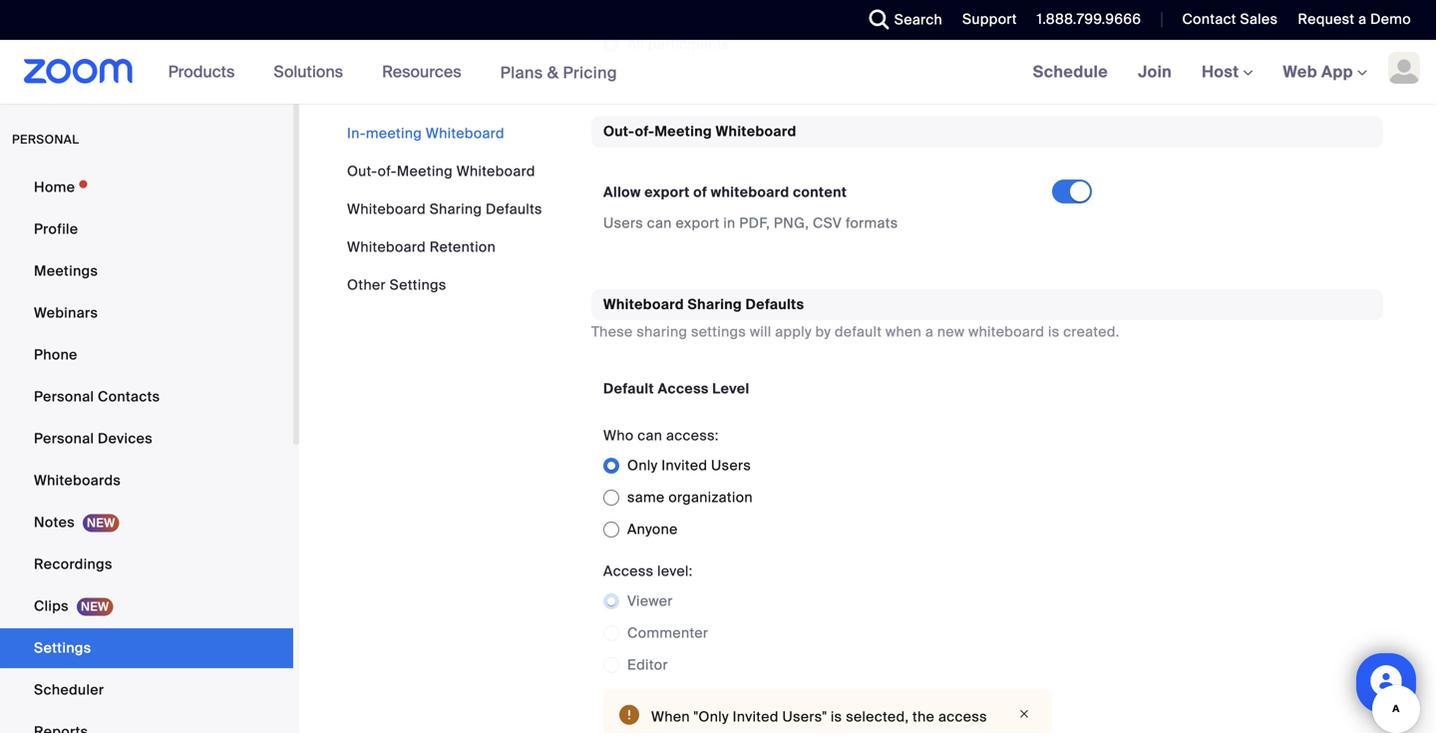 Task type: locate. For each thing, give the bounding box(es) containing it.
is down "only
[[687, 732, 698, 733]]

access left level
[[658, 380, 709, 398]]

is inside whiteboard sharing defaults these sharing settings will apply by default when a new whiteboard is created.
[[1049, 323, 1060, 341]]

resources button
[[382, 40, 471, 104]]

allow export of whiteboard content
[[604, 183, 847, 201]]

is
[[1049, 323, 1060, 341], [831, 708, 842, 726], [687, 732, 698, 733]]

meeting down in-meeting whiteboard
[[397, 162, 453, 181]]

contact
[[1183, 10, 1237, 28]]

0 horizontal spatial is
[[687, 732, 698, 733]]

1 vertical spatial can
[[638, 427, 663, 445]]

0 horizontal spatial out-
[[347, 162, 378, 181]]

1 vertical spatial invited
[[733, 708, 779, 726]]

sharing up settings
[[688, 295, 742, 314]]

users up organization
[[711, 457, 751, 475]]

defaults up retention
[[486, 200, 543, 218]]

1 horizontal spatial defaults
[[746, 295, 805, 314]]

0 vertical spatial of-
[[635, 122, 655, 141]]

can
[[647, 214, 672, 232], [638, 427, 663, 445]]

whiteboards link
[[0, 461, 293, 501]]

out-of-meeting whiteboard inside menu bar
[[347, 162, 535, 181]]

resources
[[382, 61, 462, 82]]

2 personal from the top
[[34, 429, 94, 448]]

0 vertical spatial meeting
[[655, 122, 712, 141]]

whiteboard inside whiteboard sharing defaults these sharing settings will apply by default when a new whiteboard is created.
[[969, 323, 1045, 341]]

0 vertical spatial whiteboard
[[711, 183, 790, 201]]

1 horizontal spatial sharing
[[688, 295, 742, 314]]

0 horizontal spatial access
[[604, 562, 654, 581]]

of- up 'allow'
[[635, 122, 655, 141]]

whiteboard sharing defaults element
[[592, 289, 1384, 733]]

export left of
[[645, 183, 690, 201]]

whiteboard
[[716, 122, 797, 141], [426, 124, 505, 143], [457, 162, 535, 181], [347, 200, 426, 218], [347, 238, 426, 256], [604, 295, 684, 314]]

1 vertical spatial is
[[831, 708, 842, 726]]

1 vertical spatial out-
[[347, 162, 378, 181]]

1 horizontal spatial access
[[658, 380, 709, 398]]

1 horizontal spatial users
[[711, 457, 751, 475]]

0 horizontal spatial sharing
[[430, 200, 482, 218]]

0 vertical spatial personal
[[34, 388, 94, 406]]

1 vertical spatial meeting
[[397, 162, 453, 181]]

out-of-meeting whiteboard
[[604, 122, 797, 141], [347, 162, 535, 181]]

personal down phone
[[34, 388, 94, 406]]

default access level
[[604, 380, 750, 398]]

in
[[724, 214, 736, 232]]

sharing up retention
[[430, 200, 482, 218]]

close image
[[1013, 706, 1037, 723]]

menu bar
[[347, 124, 543, 295]]

clips
[[34, 597, 69, 616]]

invited
[[662, 457, 708, 475], [733, 708, 779, 726]]

personal devices
[[34, 429, 153, 448]]

1 horizontal spatial when
[[886, 323, 922, 341]]

1 vertical spatial when
[[849, 732, 885, 733]]

zoom logo image
[[24, 59, 133, 84]]

1 horizontal spatial settings
[[390, 276, 447, 294]]

meeting up of
[[655, 122, 712, 141]]

out-of-meeting whiteboard up whiteboard sharing defaults
[[347, 162, 535, 181]]

0 vertical spatial when
[[886, 323, 922, 341]]

1 horizontal spatial out-of-meeting whiteboard
[[604, 122, 797, 141]]

1.888.799.9666 button
[[1022, 0, 1147, 40], [1037, 10, 1142, 28]]

phone link
[[0, 335, 293, 375]]

0 horizontal spatial defaults
[[486, 200, 543, 218]]

invited up for
[[733, 708, 779, 726]]

level
[[713, 380, 750, 398]]

access up viewer
[[604, 562, 654, 581]]

can left in
[[647, 214, 672, 232]]

0 horizontal spatial when
[[849, 732, 885, 733]]

can inside the out-of-meeting whiteboard element
[[647, 214, 672, 232]]

is up user
[[831, 708, 842, 726]]

web
[[1284, 61, 1318, 82]]

0 horizontal spatial settings
[[34, 639, 91, 657]]

settings up scheduler
[[34, 639, 91, 657]]

access level: option group
[[604, 586, 1053, 682]]

these
[[592, 323, 633, 341]]

personal for personal devices
[[34, 429, 94, 448]]

all
[[628, 35, 645, 53]]

is left created.
[[1049, 323, 1060, 341]]

0 vertical spatial is
[[1049, 323, 1060, 341]]

defaults inside menu bar
[[486, 200, 543, 218]]

demo
[[1371, 10, 1412, 28]]

0 vertical spatial sharing
[[430, 200, 482, 218]]

of- inside menu bar
[[378, 162, 397, 181]]

1 vertical spatial whiteboard
[[969, 323, 1045, 341]]

0 horizontal spatial meeting
[[397, 162, 453, 181]]

0 vertical spatial settings
[[390, 276, 447, 294]]

export down of
[[676, 214, 720, 232]]

whiteboard up other settings link
[[347, 238, 426, 256]]

1 horizontal spatial whiteboard
[[969, 323, 1045, 341]]

sharing inside whiteboard sharing defaults these sharing settings will apply by default when a new whiteboard is created.
[[688, 295, 742, 314]]

out-of-meeting whiteboard up of
[[604, 122, 797, 141]]

when inside the when "only invited users" is selected, the access level is chosen for each user when added.
[[849, 732, 885, 733]]

whiteboard up whiteboard sharing defaults
[[457, 162, 535, 181]]

1 horizontal spatial of-
[[635, 122, 655, 141]]

csv
[[813, 214, 842, 232]]

devices
[[98, 429, 153, 448]]

1 vertical spatial defaults
[[746, 295, 805, 314]]

meetings navigation
[[1018, 40, 1437, 105]]

whiteboard sharing defaults
[[347, 200, 543, 218]]

defaults for whiteboard sharing defaults
[[486, 200, 543, 218]]

who can access:
[[604, 427, 719, 445]]

defaults for whiteboard sharing defaults these sharing settings will apply by default when a new whiteboard is created.
[[746, 295, 805, 314]]

1 vertical spatial personal
[[34, 429, 94, 448]]

in-meeting whiteboard
[[347, 124, 505, 143]]

defaults up will
[[746, 295, 805, 314]]

can up only
[[638, 427, 663, 445]]

sharing
[[430, 200, 482, 218], [688, 295, 742, 314]]

settings
[[691, 323, 746, 341]]

whiteboard sharing defaults link
[[347, 200, 543, 218]]

invited inside the when "only invited users" is selected, the access level is chosen for each user when added.
[[733, 708, 779, 726]]

0 horizontal spatial out-of-meeting whiteboard
[[347, 162, 535, 181]]

settings down whiteboard retention
[[390, 276, 447, 294]]

by
[[816, 323, 831, 341]]

plans & pricing link
[[500, 62, 617, 83], [500, 62, 617, 83]]

users
[[604, 214, 644, 232], [711, 457, 751, 475]]

0 horizontal spatial of-
[[378, 162, 397, 181]]

of-
[[635, 122, 655, 141], [378, 162, 397, 181]]

1 vertical spatial of-
[[378, 162, 397, 181]]

users down 'allow'
[[604, 214, 644, 232]]

whiteboard up 'whiteboard retention' link
[[347, 200, 426, 218]]

1 horizontal spatial meeting
[[655, 122, 712, 141]]

whiteboard up out-of-meeting whiteboard link
[[426, 124, 505, 143]]

whiteboard up users can export in pdf, png, csv formats
[[711, 183, 790, 201]]

personal contacts link
[[0, 377, 293, 417]]

web app
[[1284, 61, 1354, 82]]

notes
[[34, 513, 75, 532]]

users can export in pdf, png, csv formats
[[604, 214, 898, 232]]

commenter
[[628, 624, 709, 643]]

a left demo at top right
[[1359, 10, 1367, 28]]

whiteboard up sharing
[[604, 295, 684, 314]]

1 vertical spatial sharing
[[688, 295, 742, 314]]

when down selected,
[[849, 732, 885, 733]]

1 vertical spatial export
[[676, 214, 720, 232]]

meeting
[[655, 122, 712, 141], [397, 162, 453, 181]]

settings inside menu bar
[[390, 276, 447, 294]]

1 vertical spatial access
[[604, 562, 654, 581]]

0 vertical spatial out-of-meeting whiteboard
[[604, 122, 797, 141]]

when "only invited users" is selected, the access level is chosen for each user when added. alert
[[604, 690, 1053, 733]]

2 horizontal spatial is
[[1049, 323, 1060, 341]]

home
[[34, 178, 75, 197]]

1 horizontal spatial invited
[[733, 708, 779, 726]]

0 vertical spatial export
[[645, 183, 690, 201]]

whiteboard sharing defaults these sharing settings will apply by default when a new whiteboard is created.
[[592, 295, 1120, 341]]

1 horizontal spatial a
[[1359, 10, 1367, 28]]

of- down meeting
[[378, 162, 397, 181]]

0 vertical spatial a
[[1359, 10, 1367, 28]]

banner
[[0, 40, 1437, 105]]

export
[[645, 183, 690, 201], [676, 214, 720, 232]]

profile picture image
[[1389, 52, 1421, 84]]

a left new
[[926, 323, 934, 341]]

can for who
[[638, 427, 663, 445]]

a
[[1359, 10, 1367, 28], [926, 323, 934, 341]]

personal up whiteboards
[[34, 429, 94, 448]]

support
[[963, 10, 1017, 28]]

2 vertical spatial is
[[687, 732, 698, 733]]

0 vertical spatial users
[[604, 214, 644, 232]]

sharing for whiteboard sharing defaults
[[430, 200, 482, 218]]

will
[[750, 323, 772, 341]]

each
[[778, 732, 811, 733]]

meeting
[[366, 124, 422, 143]]

invited down access:
[[662, 457, 708, 475]]

defaults inside whiteboard sharing defaults these sharing settings will apply by default when a new whiteboard is created.
[[746, 295, 805, 314]]

sharing
[[637, 323, 688, 341]]

can inside whiteboard sharing defaults element
[[638, 427, 663, 445]]

out- down in-
[[347, 162, 378, 181]]

0 vertical spatial can
[[647, 214, 672, 232]]

0 horizontal spatial a
[[926, 323, 934, 341]]

1 horizontal spatial is
[[831, 708, 842, 726]]

0 vertical spatial defaults
[[486, 200, 543, 218]]

whiteboard right new
[[969, 323, 1045, 341]]

selected,
[[846, 708, 909, 726]]

same
[[628, 489, 665, 507]]

0 vertical spatial invited
[[662, 457, 708, 475]]

1 vertical spatial settings
[[34, 639, 91, 657]]

in-meeting whiteboard link
[[347, 124, 505, 143]]

when right "default"
[[886, 323, 922, 341]]

plans & pricing
[[500, 62, 617, 83]]

1 personal from the top
[[34, 388, 94, 406]]

0 horizontal spatial invited
[[662, 457, 708, 475]]

0 vertical spatial out-
[[604, 122, 635, 141]]

request a demo link
[[1283, 0, 1437, 40], [1298, 10, 1412, 28]]

product information navigation
[[153, 40, 632, 105]]

"only
[[694, 708, 729, 726]]

1.888.799.9666
[[1037, 10, 1142, 28]]

0 horizontal spatial users
[[604, 214, 644, 232]]

personal
[[12, 132, 79, 147]]

out- up 'allow'
[[604, 122, 635, 141]]

added.
[[889, 732, 936, 733]]

1 vertical spatial out-of-meeting whiteboard
[[347, 162, 535, 181]]

contacts
[[98, 388, 160, 406]]

sharing for whiteboard sharing defaults these sharing settings will apply by default when a new whiteboard is created.
[[688, 295, 742, 314]]

products
[[168, 61, 235, 82]]

defaults
[[486, 200, 543, 218], [746, 295, 805, 314]]

viewer
[[628, 592, 673, 611]]

1 vertical spatial a
[[926, 323, 934, 341]]

1 vertical spatial users
[[711, 457, 751, 475]]

0 vertical spatial access
[[658, 380, 709, 398]]

in-
[[347, 124, 366, 143]]

invited inside the who can access: option group
[[662, 457, 708, 475]]

out- inside menu bar
[[347, 162, 378, 181]]



Task type: vqa. For each thing, say whether or not it's contained in the screenshot.
Continue
no



Task type: describe. For each thing, give the bounding box(es) containing it.
banner containing products
[[0, 40, 1437, 105]]

recordings link
[[0, 545, 293, 585]]

personal menu menu
[[0, 168, 293, 733]]

settings inside personal menu menu
[[34, 639, 91, 657]]

default
[[835, 323, 882, 341]]

webinars link
[[0, 293, 293, 333]]

all participants option group
[[604, 0, 1108, 60]]

personal devices link
[[0, 419, 293, 459]]

when inside whiteboard sharing defaults these sharing settings will apply by default when a new whiteboard is created.
[[886, 323, 922, 341]]

out-of-meeting whiteboard link
[[347, 162, 535, 181]]

access:
[[666, 427, 719, 445]]

only
[[628, 457, 658, 475]]

can for users
[[647, 214, 672, 232]]

app
[[1322, 61, 1354, 82]]

plans
[[500, 62, 543, 83]]

formats
[[846, 214, 898, 232]]

home link
[[0, 168, 293, 208]]

retention
[[430, 238, 496, 256]]

host
[[1202, 61, 1244, 82]]

whiteboards
[[34, 471, 121, 490]]

webinars
[[34, 304, 98, 322]]

when
[[651, 708, 690, 726]]

scheduler
[[34, 681, 104, 699]]

join
[[1138, 61, 1172, 82]]

schedule link
[[1018, 40, 1123, 104]]

allow
[[604, 183, 641, 201]]

for
[[756, 732, 774, 733]]

only invited users
[[628, 457, 751, 475]]

meetings link
[[0, 251, 293, 291]]

of
[[694, 183, 708, 201]]

other settings
[[347, 276, 447, 294]]

anyone
[[628, 520, 678, 539]]

search
[[895, 10, 943, 29]]

level:
[[658, 562, 693, 581]]

request
[[1298, 10, 1355, 28]]

search button
[[855, 0, 948, 40]]

who can access: option group
[[604, 450, 1053, 546]]

1 horizontal spatial out-
[[604, 122, 635, 141]]

new
[[938, 323, 965, 341]]

content
[[793, 183, 847, 201]]

out-of-meeting whiteboard inside the out-of-meeting whiteboard element
[[604, 122, 797, 141]]

out-of-meeting whiteboard element
[[592, 116, 1384, 257]]

profile
[[34, 220, 78, 238]]

chosen
[[702, 732, 752, 733]]

user
[[815, 732, 845, 733]]

who
[[604, 427, 634, 445]]

solutions button
[[274, 40, 352, 104]]

same organization
[[628, 489, 753, 507]]

recordings
[[34, 555, 112, 574]]

users"
[[783, 708, 827, 726]]

0 horizontal spatial whiteboard
[[711, 183, 790, 201]]

access level:
[[604, 562, 693, 581]]

other
[[347, 276, 386, 294]]

notes link
[[0, 503, 293, 543]]

profile link
[[0, 210, 293, 249]]

whiteboard retention
[[347, 238, 496, 256]]

phone
[[34, 346, 78, 364]]

default
[[604, 380, 654, 398]]

whiteboard up allow export of whiteboard content
[[716, 122, 797, 141]]

level
[[651, 732, 683, 733]]

scheduler link
[[0, 670, 293, 710]]

warning image
[[620, 706, 639, 725]]

other settings link
[[347, 276, 447, 294]]

organization
[[669, 489, 753, 507]]

pdf,
[[740, 214, 770, 232]]

access
[[939, 708, 988, 726]]

when "only invited users" is selected, the access level is chosen for each user when added.
[[651, 708, 988, 733]]

editor
[[628, 656, 668, 675]]

menu bar containing in-meeting whiteboard
[[347, 124, 543, 295]]

users inside the out-of-meeting whiteboard element
[[604, 214, 644, 232]]

all participants
[[628, 35, 730, 53]]

host button
[[1202, 61, 1254, 82]]

personal for personal contacts
[[34, 388, 94, 406]]

join link
[[1123, 40, 1187, 104]]

clips link
[[0, 587, 293, 627]]

products button
[[168, 40, 244, 104]]

pricing
[[563, 62, 617, 83]]

contact sales
[[1183, 10, 1278, 28]]

meetings
[[34, 262, 98, 280]]

sales
[[1241, 10, 1278, 28]]

request a demo
[[1298, 10, 1412, 28]]

schedule
[[1033, 61, 1108, 82]]

personal contacts
[[34, 388, 160, 406]]

apply
[[775, 323, 812, 341]]

a inside whiteboard sharing defaults these sharing settings will apply by default when a new whiteboard is created.
[[926, 323, 934, 341]]

&
[[547, 62, 559, 83]]

created.
[[1064, 323, 1120, 341]]

users inside the who can access: option group
[[711, 457, 751, 475]]

participants
[[648, 35, 730, 53]]

whiteboard inside whiteboard sharing defaults these sharing settings will apply by default when a new whiteboard is created.
[[604, 295, 684, 314]]

png,
[[774, 214, 809, 232]]



